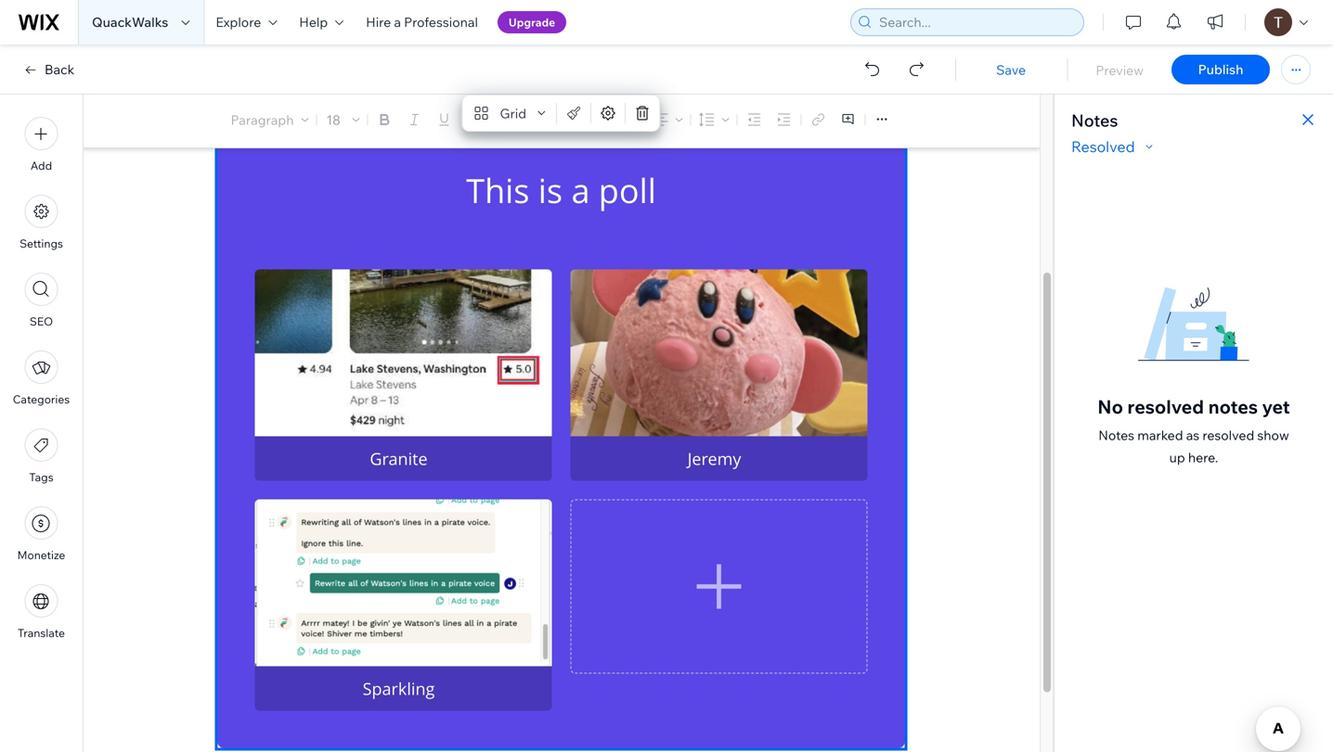 Task type: locate. For each thing, give the bounding box(es) containing it.
a left real
[[330, 38, 340, 60]]

about
[[390, 13, 436, 35], [280, 38, 326, 60], [371, 88, 417, 110]]

0 vertical spatial notes
[[1071, 110, 1118, 131]]

upgrade
[[509, 15, 555, 29]]

1 vertical spatial about
[[280, 38, 326, 60]]

tags
[[29, 471, 53, 485]]

will up that
[[218, 38, 243, 60]]

grid
[[500, 105, 526, 121]]

will
[[218, 38, 243, 60], [297, 88, 323, 110]]

0 vertical spatial about
[[390, 13, 436, 35]]

1 horizontal spatial will
[[297, 88, 323, 110]]

goes
[[253, 63, 290, 85]]

i
[[539, 13, 543, 35], [288, 88, 293, 110]]

this
[[218, 13, 249, 35]]

about right the write at the top of the page
[[371, 88, 417, 110]]

real
[[344, 38, 383, 60]]

that
[[218, 63, 249, 85]]

fake
[[460, 38, 498, 60]]

a right the hire at the left of page
[[394, 14, 401, 30]]

about down me at the left
[[280, 38, 326, 60]]

paragraph
[[231, 112, 294, 128]]

ducks.
[[440, 13, 490, 35], [421, 88, 471, 110]]

upgrade button
[[498, 11, 566, 33]]

1 vertical spatial a
[[330, 38, 340, 60]]

later
[[494, 13, 534, 35]]

ducks. up fake at the top left
[[440, 13, 490, 35]]

up
[[1169, 450, 1185, 466]]

seo button
[[25, 273, 58, 329]]

0 horizontal spatial a
[[330, 38, 340, 60]]

will left the write at the top of the page
[[297, 88, 323, 110]]

notes down no
[[1098, 427, 1134, 444]]

1 vertical spatial notes
[[1098, 427, 1134, 444]]

1 vertical spatial will
[[297, 88, 323, 110]]

back button
[[22, 61, 74, 78]]

menu
[[0, 106, 83, 652]]

and
[[387, 38, 417, 60], [294, 63, 324, 85], [376, 63, 406, 85]]

behaves
[[410, 63, 475, 85]]

for
[[218, 88, 243, 110]]

notes
[[1208, 395, 1258, 419]]

and right goes
[[294, 63, 324, 85]]

0 vertical spatial a
[[394, 14, 401, 30]]

resolved
[[1127, 395, 1204, 419], [1202, 427, 1254, 444]]

0 horizontal spatial will
[[218, 38, 243, 60]]

a
[[394, 14, 401, 30], [330, 38, 340, 60]]

2 vertical spatial about
[[371, 88, 417, 110]]

walks
[[328, 63, 372, 85]]

explore
[[216, 14, 261, 30]]

settings
[[20, 237, 63, 251]]

resolved down notes
[[1202, 427, 1254, 444]]

and down hire a professional
[[387, 38, 417, 60]]

1 vertical spatial i
[[288, 88, 293, 110]]

just
[[270, 13, 299, 35]]

resolved up the marked
[[1127, 395, 1204, 419]]

monetize button
[[17, 507, 65, 563]]

me
[[303, 13, 328, 35]]

i right later in the top of the page
[[539, 13, 543, 35]]

help button
[[288, 0, 355, 45]]

add button
[[25, 117, 58, 173]]

here.
[[1188, 450, 1218, 466]]

save
[[996, 62, 1026, 78]]

ducks. down 'behaves'
[[421, 88, 471, 110]]

notes
[[1071, 110, 1118, 131], [1098, 427, 1134, 444]]

0 vertical spatial i
[[539, 13, 543, 35]]

1 vertical spatial resolved
[[1202, 427, 1254, 444]]

resolved button
[[1071, 136, 1157, 158]]

i right now, at the left top
[[288, 88, 293, 110]]

quackwalks
[[92, 14, 168, 30]]

hire
[[366, 14, 391, 30]]

help
[[299, 14, 328, 30]]

Write an answer text field
[[255, 667, 552, 711]]

categories
[[13, 393, 70, 407]]

1 horizontal spatial i
[[539, 13, 543, 35]]

notes up "resolved"
[[1071, 110, 1118, 131]]

0 horizontal spatial i
[[288, 88, 293, 110]]

no
[[1097, 395, 1123, 419]]

about up the not
[[390, 13, 436, 35]]

save button
[[974, 62, 1048, 78]]

this is just me writing about ducks. later i will talk about a real and not fake duck that goes and walks and behaves in stores. for now, i will write about ducks.
[[218, 13, 555, 110]]



Task type: vqa. For each thing, say whether or not it's contained in the screenshot.
Site inside the popup button
no



Task type: describe. For each thing, give the bounding box(es) containing it.
tags button
[[25, 429, 58, 485]]

Write an answer text field
[[255, 437, 552, 481]]

stores.
[[498, 63, 550, 85]]

show
[[1257, 427, 1289, 444]]

no resolved notes yet notes marked as resolved show up here.
[[1097, 395, 1290, 466]]

translate button
[[18, 585, 65, 641]]

1 vertical spatial ducks.
[[421, 88, 471, 110]]

Ask your question text field
[[255, 171, 868, 251]]

publish
[[1198, 61, 1243, 78]]

is
[[254, 13, 266, 35]]

now,
[[248, 88, 284, 110]]

writing
[[332, 13, 386, 35]]

back
[[45, 61, 74, 78]]

as
[[1186, 427, 1200, 444]]

0 vertical spatial will
[[218, 38, 243, 60]]

talk
[[248, 38, 276, 60]]

and down real
[[376, 63, 406, 85]]

translate
[[18, 627, 65, 641]]

duck
[[503, 38, 540, 60]]

Write an answer text field
[[570, 437, 868, 481]]

add
[[31, 159, 52, 173]]

publish button
[[1172, 55, 1270, 84]]

hire a professional link
[[355, 0, 489, 45]]

grid button
[[466, 100, 552, 126]]

categories button
[[13, 351, 70, 407]]

monetize
[[17, 549, 65, 563]]

Search... field
[[874, 9, 1078, 35]]

resolved
[[1071, 137, 1135, 156]]

marked
[[1137, 427, 1183, 444]]

paragraph button
[[227, 107, 312, 133]]

a inside this is just me writing about ducks. later i will talk about a real and not fake duck that goes and walks and behaves in stores. for now, i will write about ducks.
[[330, 38, 340, 60]]

settings button
[[20, 195, 63, 251]]

seo
[[30, 315, 53, 329]]

professional
[[404, 14, 478, 30]]

1 horizontal spatial a
[[394, 14, 401, 30]]

0 vertical spatial resolved
[[1127, 395, 1204, 419]]

0 vertical spatial ducks.
[[440, 13, 490, 35]]

not
[[421, 38, 456, 60]]

yet
[[1262, 395, 1290, 419]]

hire a professional
[[366, 14, 478, 30]]

write
[[327, 88, 367, 110]]

notes inside no resolved notes yet notes marked as resolved show up here.
[[1098, 427, 1134, 444]]

in
[[479, 63, 494, 85]]

menu containing add
[[0, 106, 83, 652]]



